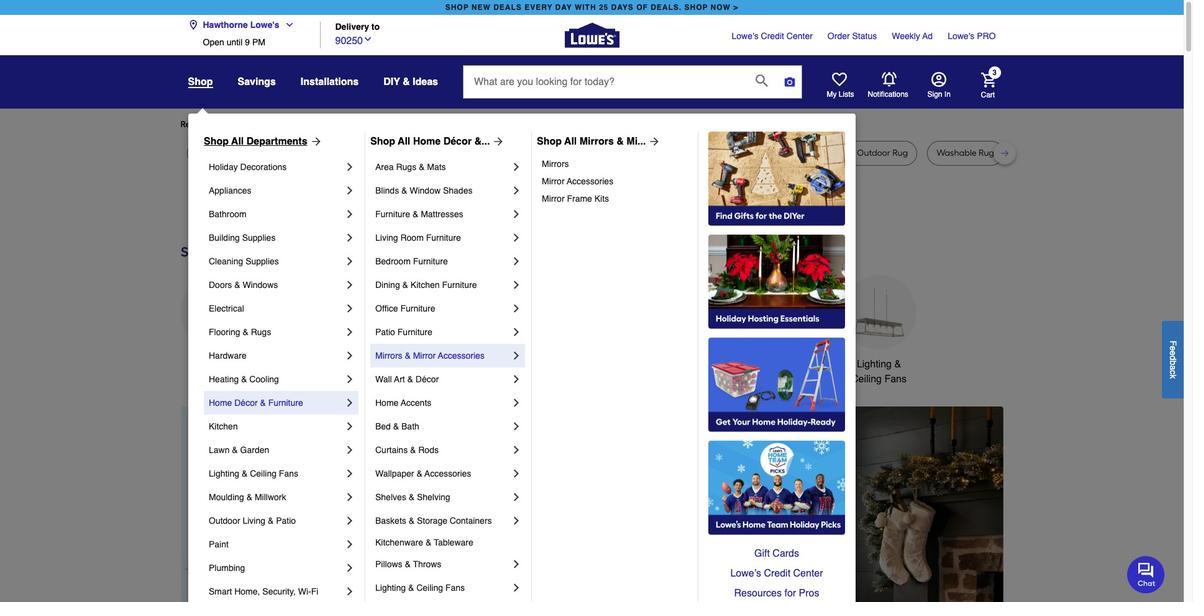 Task type: vqa. For each thing, say whether or not it's contained in the screenshot.
the Good to Know Some painters like to follow up with a coat of polyurethane for added protection. Others say it isn't necessary. Allowing high-quality paint to fully cure will provide a hard, durable finish.
no



Task type: locate. For each thing, give the bounding box(es) containing it.
garden
[[240, 446, 269, 456]]

smart inside button
[[757, 359, 783, 370]]

you left more
[[294, 119, 308, 130]]

1 horizontal spatial lighting & ceiling fans
[[375, 584, 465, 594]]

weekly
[[892, 31, 920, 41]]

furniture down bedroom furniture link
[[442, 280, 477, 290]]

hardware link
[[209, 344, 344, 368]]

0 horizontal spatial arrow right image
[[307, 135, 322, 148]]

for for suggestions
[[391, 119, 402, 130]]

ideas
[[413, 76, 438, 88]]

notifications
[[868, 90, 909, 99]]

1 vertical spatial rugs
[[251, 328, 271, 337]]

cooling
[[249, 375, 279, 385]]

décor
[[444, 136, 472, 147], [416, 375, 439, 385], [234, 398, 258, 408]]

lowe's
[[250, 20, 279, 30], [732, 31, 759, 41], [948, 31, 975, 41]]

2 vertical spatial mirrors
[[375, 351, 402, 361]]

9
[[245, 37, 250, 47]]

1 horizontal spatial lowe's
[[732, 31, 759, 41]]

1 allen from the left
[[494, 148, 513, 158]]

0 horizontal spatial ceiling
[[250, 469, 277, 479]]

chevron right image for lighting & ceiling fans
[[510, 582, 523, 595]]

appliances down holiday
[[209, 186, 251, 196]]

2 vertical spatial mirror
[[413, 351, 436, 361]]

roth
[[533, 148, 552, 158], [658, 148, 676, 158]]

1 shop from the left
[[204, 136, 229, 147]]

0 horizontal spatial mirrors
[[375, 351, 402, 361]]

living room furniture link
[[375, 226, 510, 250]]

shop inside shop all departments link
[[204, 136, 229, 147]]

décor for &
[[416, 375, 439, 385]]

2 roth from the left
[[658, 148, 676, 158]]

lowe's down >
[[732, 31, 759, 41]]

hawthorne lowe's
[[203, 20, 279, 30]]

8 rug from the left
[[893, 148, 908, 158]]

moulding & millwork link
[[209, 486, 344, 510]]

1 horizontal spatial décor
[[416, 375, 439, 385]]

departments
[[247, 136, 307, 147]]

plumbing
[[209, 564, 245, 574]]

c
[[1169, 370, 1178, 375]]

allen for allen and roth rug
[[618, 148, 638, 158]]

chevron right image
[[344, 161, 356, 173], [510, 161, 523, 173], [510, 185, 523, 197], [344, 208, 356, 221], [344, 232, 356, 244], [510, 232, 523, 244], [510, 255, 523, 268], [344, 279, 356, 292], [510, 279, 523, 292], [510, 303, 523, 315], [344, 350, 356, 362], [344, 397, 356, 410], [510, 421, 523, 433], [510, 492, 523, 504], [344, 515, 356, 528], [344, 539, 356, 551], [510, 559, 523, 571], [344, 562, 356, 575], [510, 582, 523, 595], [344, 586, 356, 599]]

1 vertical spatial mirrors
[[542, 159, 569, 169]]

wallpaper & accessories
[[375, 469, 471, 479]]

kitchen inside button
[[466, 359, 499, 370]]

1 horizontal spatial bathroom
[[669, 359, 712, 370]]

3
[[993, 69, 997, 77]]

2 horizontal spatial for
[[785, 589, 796, 600]]

shop up the allen and roth area rug
[[537, 136, 562, 147]]

chevron right image for holiday decorations
[[344, 161, 356, 173]]

chevron right image for hardware
[[344, 350, 356, 362]]

delivery to
[[335, 22, 380, 32]]

accessories up wall art & décor link
[[438, 351, 485, 361]]

accessories up shelves & shelving link
[[425, 469, 471, 479]]

for for searches
[[281, 119, 292, 130]]

k
[[1169, 375, 1178, 379]]

mirror for mirror frame kits
[[542, 194, 565, 204]]

50 percent off all artificial christmas trees, holiday lights and more. image
[[401, 407, 1003, 603]]

2 horizontal spatial mirrors
[[580, 136, 614, 147]]

art
[[394, 375, 405, 385]]

arrow right image
[[307, 135, 322, 148], [490, 135, 505, 148], [646, 135, 661, 148]]

building supplies
[[209, 233, 276, 243]]

mirror up the mirror frame kits
[[542, 177, 565, 186]]

1 horizontal spatial washable
[[937, 148, 977, 158]]

2 horizontal spatial kitchen
[[466, 359, 499, 370]]

arrow right image
[[980, 516, 993, 528]]

1 washable from the left
[[722, 148, 762, 158]]

all down recommended searches for you 'heading'
[[564, 136, 577, 147]]

bedroom furniture
[[375, 257, 448, 267]]

0 vertical spatial fans
[[885, 374, 907, 385]]

kitchen down bedroom furniture
[[411, 280, 440, 290]]

1 horizontal spatial area
[[554, 148, 572, 158]]

lighting & ceiling fans link up millwork
[[209, 462, 344, 486]]

0 horizontal spatial allen
[[494, 148, 513, 158]]

2 horizontal spatial lighting
[[857, 359, 892, 370]]

lighting & ceiling fans for the rightmost lighting & ceiling fans link
[[375, 584, 465, 594]]

dining & kitchen furniture
[[375, 280, 477, 290]]

9 rug from the left
[[979, 148, 994, 158]]

chevron right image for lighting & ceiling fans
[[344, 468, 356, 480]]

you inside more suggestions for you link
[[404, 119, 419, 130]]

lowe's home improvement account image
[[931, 72, 946, 87]]

decorations down christmas on the left bottom of the page
[[380, 374, 433, 385]]

you up the shop all home décor &...
[[404, 119, 419, 130]]

allen down mi...
[[618, 148, 638, 158]]

1 and from the left
[[515, 148, 531, 158]]

1 horizontal spatial roth
[[658, 148, 676, 158]]

allen right desk
[[494, 148, 513, 158]]

roth up mirror accessories
[[533, 148, 552, 158]]

2 vertical spatial accessories
[[425, 469, 471, 479]]

desk
[[446, 148, 465, 158]]

0 vertical spatial rugs
[[396, 162, 417, 172]]

arrow right image inside shop all home décor &... link
[[490, 135, 505, 148]]

and for allen and roth area rug
[[515, 148, 531, 158]]

0 vertical spatial credit
[[761, 31, 784, 41]]

shelves & shelving link
[[375, 486, 510, 510]]

décor down heating & cooling
[[234, 398, 258, 408]]

chevron right image for paint
[[344, 539, 356, 551]]

wall
[[375, 375, 392, 385]]

90250 button
[[335, 32, 373, 48]]

shop for shop all home décor &...
[[370, 136, 395, 147]]

1 horizontal spatial arrow right image
[[490, 135, 505, 148]]

lighting & ceiling fans link down throws
[[375, 577, 510, 600]]

2 vertical spatial ceiling
[[417, 584, 443, 594]]

2 all from the left
[[398, 136, 410, 147]]

for left pros
[[785, 589, 796, 600]]

0 horizontal spatial décor
[[234, 398, 258, 408]]

center up pros
[[793, 569, 823, 580]]

shop for shop all mirrors & mi...
[[537, 136, 562, 147]]

mirrors down the allen and roth area rug
[[542, 159, 569, 169]]

mirrors up wall
[[375, 351, 402, 361]]

lowe's home improvement lists image
[[832, 72, 847, 87]]

deals
[[494, 3, 522, 12]]

kitchen left faucets at the left bottom of page
[[466, 359, 499, 370]]

2 horizontal spatial all
[[564, 136, 577, 147]]

0 horizontal spatial and
[[515, 148, 531, 158]]

all down recommended searches for you
[[231, 136, 244, 147]]

ad
[[923, 31, 933, 41]]

lighting inside button
[[857, 359, 892, 370]]

1 vertical spatial lighting & ceiling fans
[[209, 469, 298, 479]]

2 horizontal spatial arrow right image
[[646, 135, 661, 148]]

shop
[[445, 3, 469, 12], [685, 3, 708, 12]]

3 arrow right image from the left
[[646, 135, 661, 148]]

arrow right image right desk
[[490, 135, 505, 148]]

1 horizontal spatial fans
[[446, 584, 465, 594]]

credit up resources for pros link
[[764, 569, 791, 580]]

0 vertical spatial patio
[[375, 328, 395, 337]]

patio down office
[[375, 328, 395, 337]]

e up d
[[1169, 346, 1178, 351]]

smart home
[[757, 359, 813, 370]]

& inside "link"
[[419, 162, 425, 172]]

accessories
[[567, 177, 614, 186], [438, 351, 485, 361], [425, 469, 471, 479]]

weekly ad link
[[892, 30, 933, 42]]

0 vertical spatial decorations
[[240, 162, 287, 172]]

rugs down electrical "link"
[[251, 328, 271, 337]]

3 shop from the left
[[537, 136, 562, 147]]

1 horizontal spatial decorations
[[380, 374, 433, 385]]

mirrors for mirrors
[[542, 159, 569, 169]]

0 horizontal spatial patio
[[276, 517, 296, 526]]

ceiling for the rightmost lighting & ceiling fans link
[[417, 584, 443, 594]]

2 horizontal spatial décor
[[444, 136, 472, 147]]

mats
[[427, 162, 446, 172]]

2 allen from the left
[[618, 148, 638, 158]]

kitchen up lawn on the left bottom of the page
[[209, 422, 238, 432]]

area rugs & mats link
[[375, 155, 510, 179]]

decorations for christmas
[[380, 374, 433, 385]]

shop new deals every day with 25 days of deals. shop now > link
[[443, 0, 741, 15]]

mirrors down recommended searches for you 'heading'
[[580, 136, 614, 147]]

decorations inside button
[[380, 374, 433, 385]]

hawthorne lowe's button
[[188, 12, 299, 37]]

0 horizontal spatial kitchen
[[209, 422, 238, 432]]

1 vertical spatial fans
[[279, 469, 298, 479]]

supplies for cleaning supplies
[[246, 257, 279, 267]]

rugs inside "flooring & rugs" 'link'
[[251, 328, 271, 337]]

rug
[[196, 148, 212, 158], [256, 148, 271, 158], [274, 148, 289, 158], [338, 148, 354, 158], [574, 148, 590, 158], [678, 148, 694, 158], [785, 148, 801, 158], [893, 148, 908, 158], [979, 148, 994, 158]]

smart
[[757, 359, 783, 370], [209, 587, 232, 597]]

décor up desk
[[444, 136, 472, 147]]

wall art & décor
[[375, 375, 439, 385]]

weekly ad
[[892, 31, 933, 41]]

and for allen and roth rug
[[640, 148, 656, 158]]

0 horizontal spatial fans
[[279, 469, 298, 479]]

1 all from the left
[[231, 136, 244, 147]]

1 horizontal spatial smart
[[757, 359, 783, 370]]

credit up search image
[[761, 31, 784, 41]]

search image
[[756, 74, 768, 87]]

rugs down furniture
[[396, 162, 417, 172]]

chevron right image for smart home, security, wi-fi
[[344, 586, 356, 599]]

bath
[[402, 422, 419, 432]]

1 horizontal spatial patio
[[375, 328, 395, 337]]

supplies up cleaning supplies
[[242, 233, 276, 243]]

1 horizontal spatial shop
[[685, 3, 708, 12]]

flooring & rugs
[[209, 328, 271, 337]]

mirror up wall art & décor
[[413, 351, 436, 361]]

lighting & ceiling fans inside lighting & ceiling fans button
[[852, 359, 907, 385]]

0 vertical spatial lighting & ceiling fans link
[[209, 462, 344, 486]]

2 rug from the left
[[256, 148, 271, 158]]

arrow right image inside shop all mirrors & mi... link
[[646, 135, 661, 148]]

0 horizontal spatial lighting & ceiling fans
[[209, 469, 298, 479]]

arrow right image up mirrors link
[[646, 135, 661, 148]]

of
[[637, 3, 648, 12]]

arrow left image
[[412, 516, 424, 528]]

sign
[[928, 90, 943, 99]]

now
[[711, 3, 731, 12]]

sign in
[[928, 90, 951, 99]]

1 vertical spatial décor
[[416, 375, 439, 385]]

roth up mirror accessories link
[[658, 148, 676, 158]]

shop left 'new'
[[445, 3, 469, 12]]

lowe's left the pro
[[948, 31, 975, 41]]

0 vertical spatial décor
[[444, 136, 472, 147]]

lighting & ceiling fans button
[[842, 275, 916, 387]]

appliances link
[[209, 179, 344, 203]]

with
[[575, 3, 596, 12]]

indoor outdoor rug
[[829, 148, 908, 158]]

1 horizontal spatial and
[[640, 148, 656, 158]]

2 horizontal spatial lighting & ceiling fans
[[852, 359, 907, 385]]

1 horizontal spatial for
[[391, 119, 402, 130]]

1 horizontal spatial shop
[[370, 136, 395, 147]]

1 you from the left
[[294, 119, 308, 130]]

0 horizontal spatial smart
[[209, 587, 232, 597]]

2 arrow right image from the left
[[490, 135, 505, 148]]

2 you from the left
[[404, 119, 419, 130]]

lowe's credit center
[[731, 569, 823, 580]]

0 vertical spatial ceiling
[[852, 374, 882, 385]]

1 vertical spatial bathroom
[[669, 359, 712, 370]]

chevron right image
[[344, 185, 356, 197], [510, 208, 523, 221], [344, 255, 356, 268], [344, 303, 356, 315], [344, 326, 356, 339], [510, 326, 523, 339], [510, 350, 523, 362], [344, 374, 356, 386], [510, 374, 523, 386], [510, 397, 523, 410], [344, 421, 356, 433], [344, 444, 356, 457], [510, 444, 523, 457], [344, 468, 356, 480], [510, 468, 523, 480], [344, 492, 356, 504], [510, 515, 523, 528]]

arrow right image inside shop all departments link
[[307, 135, 322, 148]]

1 horizontal spatial rugs
[[396, 162, 417, 172]]

1 area from the left
[[318, 148, 336, 158]]

for up furniture
[[391, 119, 402, 130]]

credit for lowe's
[[764, 569, 791, 580]]

2 washable from the left
[[937, 148, 977, 158]]

outdoor living & patio
[[209, 517, 296, 526]]

chevron right image for wallpaper & accessories
[[510, 468, 523, 480]]

chevron right image for mirrors & mirror accessories
[[510, 350, 523, 362]]

home,
[[234, 587, 260, 597]]

chevron right image for kitchen
[[344, 421, 356, 433]]

mirror left frame in the top left of the page
[[542, 194, 565, 204]]

resources for pros link
[[709, 584, 845, 603]]

2 shop from the left
[[370, 136, 395, 147]]

2 horizontal spatial fans
[[885, 374, 907, 385]]

lowe's for lowe's credit center
[[732, 31, 759, 41]]

you for more suggestions for you
[[404, 119, 419, 130]]

area
[[318, 148, 336, 158], [554, 148, 572, 158], [765, 148, 783, 158]]

fi
[[311, 587, 318, 597]]

shop inside shop all mirrors & mi... link
[[537, 136, 562, 147]]

0 horizontal spatial lowe's
[[250, 20, 279, 30]]

chevron right image for plumbing
[[344, 562, 356, 575]]

appliances up heating
[[194, 359, 242, 370]]

0 horizontal spatial shop
[[445, 3, 469, 12]]

2 vertical spatial lighting
[[375, 584, 406, 594]]

0 vertical spatial supplies
[[242, 233, 276, 243]]

1 vertical spatial smart
[[209, 587, 232, 597]]

1 vertical spatial accessories
[[438, 351, 485, 361]]

0 horizontal spatial lighting
[[209, 469, 239, 479]]

None search field
[[463, 65, 802, 110]]

shop inside shop all home décor &... link
[[370, 136, 395, 147]]

e up the b
[[1169, 351, 1178, 356]]

more suggestions for you link
[[318, 119, 429, 131]]

supplies up windows
[[246, 257, 279, 267]]

recommended searches for you heading
[[181, 119, 1003, 131]]

storage
[[417, 517, 447, 526]]

shop up the 5x8
[[204, 136, 229, 147]]

0 horizontal spatial you
[[294, 119, 308, 130]]

0 vertical spatial lighting
[[857, 359, 892, 370]]

0 vertical spatial bathroom
[[209, 209, 247, 219]]

1 horizontal spatial mirrors
[[542, 159, 569, 169]]

kits
[[595, 194, 609, 204]]

1 vertical spatial living
[[243, 517, 265, 526]]

rugs
[[396, 162, 417, 172], [251, 328, 271, 337]]

all for departments
[[231, 136, 244, 147]]

scroll to item #3 image
[[699, 601, 731, 603]]

camera image
[[784, 76, 796, 88]]

0 horizontal spatial rugs
[[251, 328, 271, 337]]

shop left now
[[685, 3, 708, 12]]

1 arrow right image from the left
[[307, 135, 322, 148]]

décor down mirrors & mirror accessories
[[416, 375, 439, 385]]

0 horizontal spatial decorations
[[240, 162, 287, 172]]

lowe's up the pm
[[250, 20, 279, 30]]

wallpaper & accessories link
[[375, 462, 510, 486]]

frame
[[567, 194, 592, 204]]

chevron right image for lawn & garden
[[344, 444, 356, 457]]

diy & ideas button
[[384, 71, 438, 93]]

1 roth from the left
[[533, 148, 552, 158]]

get your home holiday-ready. image
[[709, 338, 845, 433]]

0 horizontal spatial area
[[318, 148, 336, 158]]

1 vertical spatial ceiling
[[250, 469, 277, 479]]

home accents link
[[375, 392, 510, 415]]

flooring & rugs link
[[209, 321, 344, 344]]

pillows & throws link
[[375, 553, 510, 577]]

lowe's credit center link
[[732, 30, 813, 42]]

2 vertical spatial lighting & ceiling fans
[[375, 584, 465, 594]]

3 all from the left
[[564, 136, 577, 147]]

0 horizontal spatial shop
[[204, 136, 229, 147]]

blinds & window shades link
[[375, 179, 510, 203]]

2 horizontal spatial lowe's
[[948, 31, 975, 41]]

chevron right image for baskets & storage containers
[[510, 515, 523, 528]]

1 vertical spatial kitchen
[[466, 359, 499, 370]]

accessories up frame in the top left of the page
[[567, 177, 614, 186]]

0 vertical spatial lighting & ceiling fans
[[852, 359, 907, 385]]

moulding
[[209, 493, 244, 503]]

for up the departments
[[281, 119, 292, 130]]

chevron right image for office furniture
[[510, 303, 523, 315]]

chevron right image for living room furniture
[[510, 232, 523, 244]]

chevron right image for flooring & rugs
[[344, 326, 356, 339]]

mirrors link
[[542, 155, 689, 173]]

shop all departments
[[204, 136, 307, 147]]

order status
[[828, 31, 877, 41]]

1 vertical spatial patio
[[276, 517, 296, 526]]

shop down more suggestions for you link
[[370, 136, 395, 147]]

0 horizontal spatial all
[[231, 136, 244, 147]]

living up bedroom
[[375, 233, 398, 243]]

1 horizontal spatial lighting
[[375, 584, 406, 594]]

1 vertical spatial decorations
[[380, 374, 433, 385]]

2 and from the left
[[640, 148, 656, 158]]

0 vertical spatial kitchen
[[411, 280, 440, 290]]

2 vertical spatial kitchen
[[209, 422, 238, 432]]

chevron right image for pillows & throws
[[510, 559, 523, 571]]

mirrors
[[580, 136, 614, 147], [542, 159, 569, 169], [375, 351, 402, 361]]

my
[[827, 90, 837, 99]]

0 vertical spatial mirror
[[542, 177, 565, 186]]

2 horizontal spatial shop
[[537, 136, 562, 147]]

0 horizontal spatial washable
[[722, 148, 762, 158]]

center for lowe's credit center
[[793, 569, 823, 580]]

2 horizontal spatial area
[[765, 148, 783, 158]]

1 vertical spatial appliances
[[194, 359, 242, 370]]

0 vertical spatial center
[[787, 31, 813, 41]]

fans
[[885, 374, 907, 385], [279, 469, 298, 479], [446, 584, 465, 594]]

center left order
[[787, 31, 813, 41]]

1 vertical spatial center
[[793, 569, 823, 580]]

0 horizontal spatial lighting & ceiling fans link
[[209, 462, 344, 486]]

2 vertical spatial décor
[[234, 398, 258, 408]]

lowe's home team holiday picks. image
[[709, 441, 845, 536]]

2 vertical spatial fans
[[446, 584, 465, 594]]

arrow right image down more
[[307, 135, 322, 148]]

gift cards link
[[709, 544, 845, 564]]

heating
[[209, 375, 239, 385]]

chevron right image for bathroom
[[344, 208, 356, 221]]

bed & bath link
[[375, 415, 510, 439]]

patio down moulding & millwork link at the left
[[276, 517, 296, 526]]

chevron right image for building supplies
[[344, 232, 356, 244]]

1 horizontal spatial ceiling
[[417, 584, 443, 594]]

chevron right image for outdoor living & patio
[[344, 515, 356, 528]]

furniture & mattresses
[[375, 209, 463, 219]]

1 vertical spatial mirror
[[542, 194, 565, 204]]

hardware
[[209, 351, 247, 361]]

containers
[[450, 517, 492, 526]]

chevron right image for shelves & shelving
[[510, 492, 523, 504]]

all up furniture
[[398, 136, 410, 147]]

tableware
[[434, 538, 473, 548]]

roth for rug
[[658, 148, 676, 158]]

outdoor living & patio link
[[209, 510, 344, 533]]

chevron right image for area rugs & mats
[[510, 161, 523, 173]]

living down moulding & millwork
[[243, 517, 265, 526]]

decorations down 'rug rug'
[[240, 162, 287, 172]]

1 e from the top
[[1169, 346, 1178, 351]]

0 horizontal spatial for
[[281, 119, 292, 130]]



Task type: describe. For each thing, give the bounding box(es) containing it.
location image
[[188, 20, 198, 30]]

chevron right image for electrical
[[344, 303, 356, 315]]

until
[[227, 37, 243, 47]]

1 horizontal spatial living
[[375, 233, 398, 243]]

to
[[372, 22, 380, 32]]

lowe's home improvement logo image
[[565, 8, 619, 62]]

savings
[[238, 76, 276, 88]]

bathroom inside button
[[669, 359, 712, 370]]

center for lowe's credit center
[[787, 31, 813, 41]]

arrow right image for shop all departments
[[307, 135, 322, 148]]

4 rug from the left
[[338, 148, 354, 158]]

kitchenware
[[375, 538, 423, 548]]

5 rug from the left
[[574, 148, 590, 158]]

home décor & furniture link
[[209, 392, 344, 415]]

3 rug from the left
[[274, 148, 289, 158]]

shelves
[[375, 493, 406, 503]]

1 vertical spatial lighting
[[209, 469, 239, 479]]

order
[[828, 31, 850, 41]]

furniture down furniture & mattresses link
[[426, 233, 461, 243]]

savings button
[[238, 71, 276, 93]]

doors & windows link
[[209, 273, 344, 297]]

dining & kitchen furniture link
[[375, 273, 510, 297]]

allen and roth rug
[[618, 148, 694, 158]]

fans inside "lighting & ceiling fans"
[[885, 374, 907, 385]]

mirrors for mirrors & mirror accessories
[[375, 351, 402, 361]]

chevron right image for moulding & millwork
[[344, 492, 356, 504]]

mattresses
[[421, 209, 463, 219]]

rugs inside area rugs & mats "link"
[[396, 162, 417, 172]]

you for recommended searches for you
[[294, 119, 308, 130]]

0 vertical spatial accessories
[[567, 177, 614, 186]]

1 horizontal spatial lighting & ceiling fans link
[[375, 577, 510, 600]]

chevron down image
[[279, 20, 294, 30]]

chevron right image for bed & bath
[[510, 421, 523, 433]]

lowe's inside button
[[250, 20, 279, 30]]

&...
[[475, 136, 490, 147]]

kitchenware & tableware
[[375, 538, 473, 548]]

1 shop from the left
[[445, 3, 469, 12]]

lowe's for lowe's pro
[[948, 31, 975, 41]]

smart home button
[[747, 275, 822, 372]]

chevron right image for wall art & décor
[[510, 374, 523, 386]]

chevron right image for bedroom furniture
[[510, 255, 523, 268]]

baskets & storage containers
[[375, 517, 492, 526]]

home décor & furniture
[[209, 398, 303, 408]]

days
[[611, 3, 634, 12]]

security,
[[263, 587, 296, 597]]

shop all departments link
[[204, 134, 322, 149]]

washable rug
[[937, 148, 994, 158]]

chevron right image for home accents
[[510, 397, 523, 410]]

lowe's home improvement notification center image
[[882, 72, 897, 87]]

wi-
[[298, 587, 311, 597]]

decorations for holiday
[[240, 162, 287, 172]]

home inside smart home button
[[786, 359, 813, 370]]

doors
[[209, 280, 232, 290]]

shades
[[443, 186, 473, 196]]

supplies for building supplies
[[242, 233, 276, 243]]

arrow right image for shop all mirrors & mi...
[[646, 135, 661, 148]]

furniture & mattresses link
[[375, 203, 510, 226]]

holiday hosting essentials. image
[[709, 235, 845, 329]]

cart
[[981, 90, 995, 99]]

& inside 'link'
[[405, 560, 411, 570]]

kitchen for kitchen faucets
[[466, 359, 499, 370]]

washable for washable area rug
[[722, 148, 762, 158]]

kitchen faucets button
[[464, 275, 539, 372]]

shop 25 days of deals by category image
[[181, 242, 1003, 263]]

moulding & millwork
[[209, 493, 286, 503]]

indoor
[[829, 148, 855, 158]]

home inside home décor & furniture link
[[209, 398, 232, 408]]

furniture down dining & kitchen furniture
[[401, 304, 435, 314]]

bedroom
[[375, 257, 411, 267]]

lowe's wishes you and your family a happy hanukkah. image
[[181, 198, 1003, 229]]

chevron right image for blinds & window shades
[[510, 185, 523, 197]]

shop button
[[188, 76, 213, 88]]

d
[[1169, 356, 1178, 361]]

lighting & ceiling fans for the top lighting & ceiling fans link
[[209, 469, 298, 479]]

chevron right image for curtains & rods
[[510, 444, 523, 457]]

furniture up dining & kitchen furniture
[[413, 257, 448, 267]]

0 vertical spatial mirrors
[[580, 136, 614, 147]]

home inside shop all home décor &... link
[[413, 136, 441, 147]]

chevron right image for appliances
[[344, 185, 356, 197]]

resources for pros
[[734, 589, 819, 600]]

allen and roth area rug
[[494, 148, 590, 158]]

heating & cooling
[[209, 375, 279, 385]]

dining
[[375, 280, 400, 290]]

resources
[[734, 589, 782, 600]]

3 area from the left
[[765, 148, 783, 158]]

shop all home décor &...
[[370, 136, 490, 147]]

chevron right image for home décor & furniture
[[344, 397, 356, 410]]

25 days of deals. don't miss deals every day. same-day delivery on in-stock orders placed by 2 p m. image
[[181, 407, 381, 603]]

searches
[[242, 119, 279, 130]]

wall art & décor link
[[375, 368, 510, 392]]

mirrors & mirror accessories link
[[375, 344, 510, 368]]

2 area from the left
[[554, 148, 572, 158]]

christmas
[[384, 359, 429, 370]]

area rugs & mats
[[375, 162, 446, 172]]

6 rug from the left
[[678, 148, 694, 158]]

>
[[734, 3, 739, 12]]

new
[[472, 3, 491, 12]]

shop
[[188, 76, 213, 88]]

furniture down the office furniture
[[398, 328, 432, 337]]

chevron down image
[[363, 34, 373, 44]]

shop all mirrors & mi... link
[[537, 134, 661, 149]]

millwork
[[255, 493, 286, 503]]

more suggestions for you
[[318, 119, 419, 130]]

washable for washable rug
[[937, 148, 977, 158]]

chevron right image for dining & kitchen furniture
[[510, 279, 523, 292]]

accents
[[401, 398, 432, 408]]

curtains & rods
[[375, 446, 439, 456]]

lawn
[[209, 446, 230, 456]]

décor for home
[[444, 136, 472, 147]]

all for home
[[398, 136, 410, 147]]

lowe's home improvement cart image
[[981, 72, 996, 87]]

every
[[525, 3, 553, 12]]

roth for area
[[533, 148, 552, 158]]

90250
[[335, 35, 363, 46]]

hawthorne
[[203, 20, 248, 30]]

chevron right image for heating & cooling
[[344, 374, 356, 386]]

blinds & window shades
[[375, 186, 473, 196]]

chat invite button image
[[1127, 556, 1165, 594]]

shop all mirrors & mi...
[[537, 136, 646, 147]]

allen for allen and roth area rug
[[494, 148, 513, 158]]

& inside 'link'
[[243, 328, 249, 337]]

2 shop from the left
[[685, 3, 708, 12]]

mirror frame kits
[[542, 194, 609, 204]]

2 e from the top
[[1169, 351, 1178, 356]]

my lists link
[[827, 72, 854, 99]]

fans for the top lighting & ceiling fans link
[[279, 469, 298, 479]]

0 vertical spatial appliances
[[209, 186, 251, 196]]

holiday decorations link
[[209, 155, 344, 179]]

area rug
[[318, 148, 354, 158]]

1 rug from the left
[[196, 148, 212, 158]]

shop all home décor &... link
[[370, 134, 505, 149]]

pros
[[799, 589, 819, 600]]

smart for smart home, security, wi-fi
[[209, 587, 232, 597]]

7 rug from the left
[[785, 148, 801, 158]]

cleaning
[[209, 257, 243, 267]]

arrow right image for shop all home décor &...
[[490, 135, 505, 148]]

chevron right image for doors & windows
[[344, 279, 356, 292]]

1 horizontal spatial kitchen
[[411, 280, 440, 290]]

Search Query text field
[[464, 66, 746, 98]]

status
[[852, 31, 877, 41]]

find gifts for the diyer. image
[[709, 132, 845, 226]]

day
[[555, 3, 572, 12]]

ceiling for the top lighting & ceiling fans link
[[250, 469, 277, 479]]

shelving
[[417, 493, 450, 503]]

bed
[[375, 422, 391, 432]]

mirror for mirror accessories
[[542, 177, 565, 186]]

baskets & storage containers link
[[375, 510, 510, 533]]

shop for shop all departments
[[204, 136, 229, 147]]

ceiling inside "lighting & ceiling fans"
[[852, 374, 882, 385]]

chevron right image for patio furniture
[[510, 326, 523, 339]]

smart for smart home
[[757, 359, 783, 370]]

chevron right image for furniture & mattresses
[[510, 208, 523, 221]]

furniture up kitchen link
[[268, 398, 303, 408]]

sign in button
[[928, 72, 951, 99]]

christmas decorations
[[380, 359, 433, 385]]

my lists
[[827, 90, 854, 99]]

chevron right image for cleaning supplies
[[344, 255, 356, 268]]

credit for lowe's
[[761, 31, 784, 41]]

christmas decorations button
[[370, 275, 444, 387]]

0 horizontal spatial living
[[243, 517, 265, 526]]

appliances inside button
[[194, 359, 242, 370]]

furniture down blinds
[[375, 209, 410, 219]]

washable area rug
[[722, 148, 801, 158]]

fans for the rightmost lighting & ceiling fans link
[[446, 584, 465, 594]]

bedroom furniture link
[[375, 250, 510, 273]]

paint
[[209, 540, 229, 550]]

outdoor
[[857, 148, 891, 158]]

kitchen for kitchen
[[209, 422, 238, 432]]

pm
[[252, 37, 265, 47]]

patio furniture
[[375, 328, 432, 337]]

baskets
[[375, 517, 406, 526]]

all for mirrors
[[564, 136, 577, 147]]



